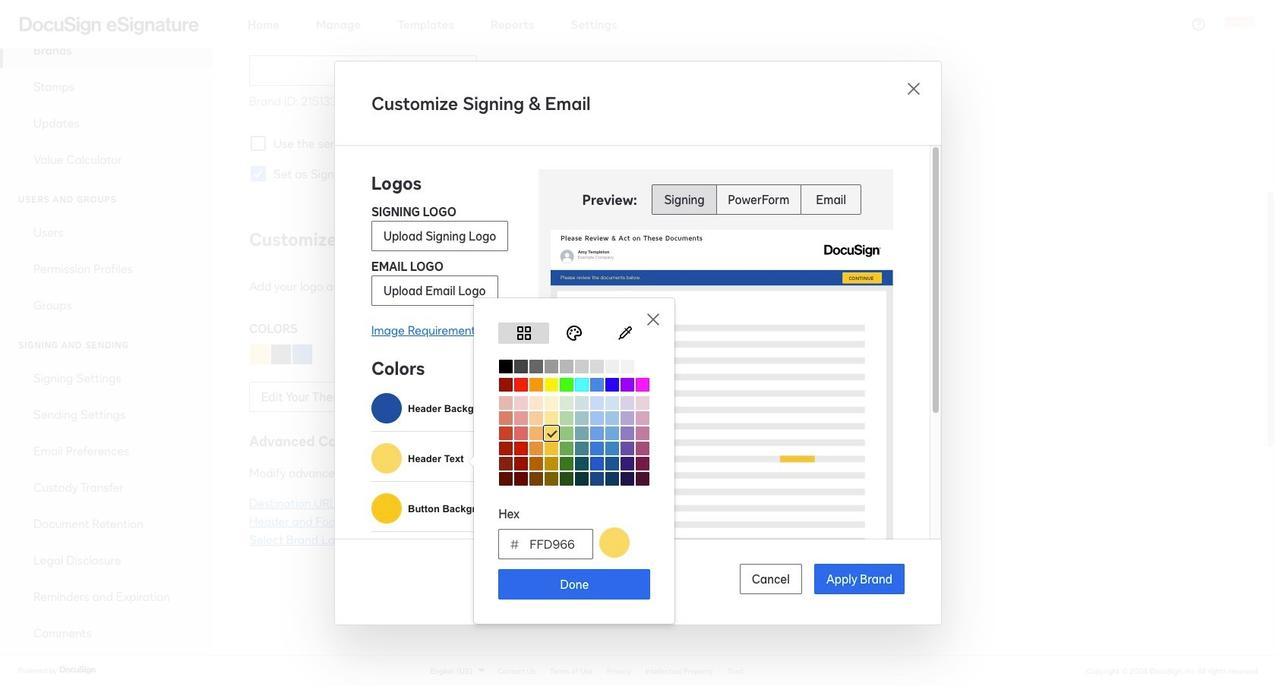 Task type: locate. For each thing, give the bounding box(es) containing it.
users and groups element
[[0, 214, 213, 324]]

docusign admin image
[[20, 16, 199, 35]]

tab list
[[499, 323, 651, 344]]

account element
[[0, 0, 213, 178]]

group
[[652, 185, 862, 215]]

your uploaded profile image image
[[1225, 9, 1255, 39]]

None text field
[[250, 56, 476, 85]]

None text field
[[530, 530, 593, 559]]



Task type: describe. For each thing, give the bounding box(es) containing it.
signing and sending element
[[0, 360, 213, 687]]

docusign image
[[59, 665, 97, 677]]



